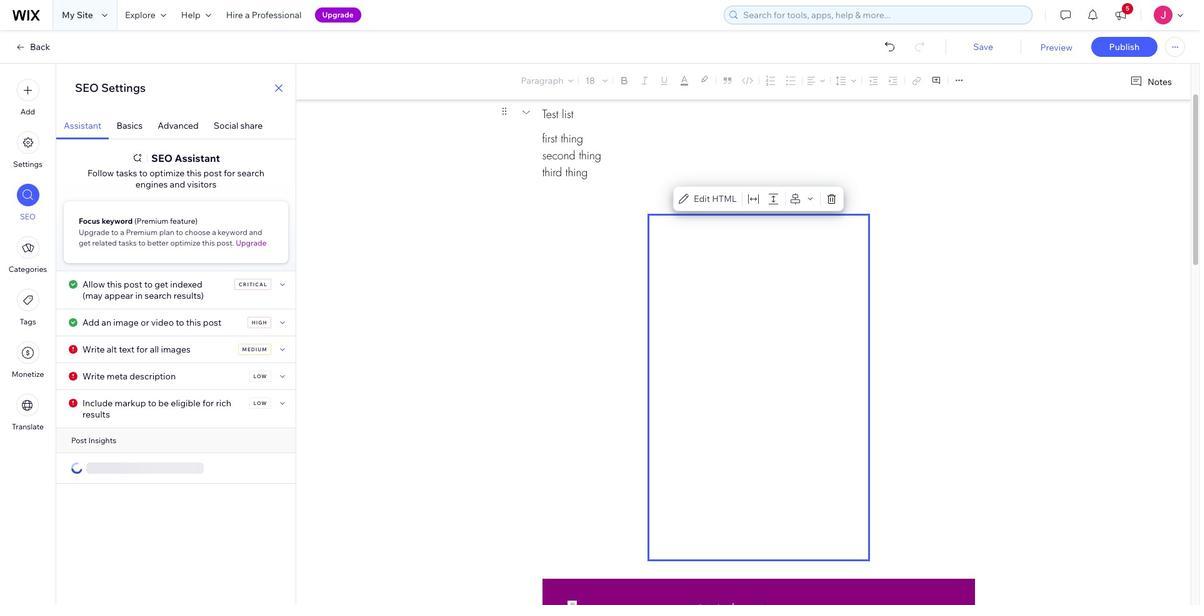Task type: locate. For each thing, give the bounding box(es) containing it.
add
[[21, 107, 35, 116], [83, 317, 99, 328]]

write meta description
[[83, 371, 176, 382]]

1 vertical spatial write
[[83, 371, 105, 382]]

get
[[79, 238, 90, 247], [155, 279, 168, 290]]

0 vertical spatial tasks
[[116, 168, 137, 179]]

1 write from the top
[[83, 344, 105, 355]]

1 horizontal spatial upgrade
[[236, 238, 267, 247]]

share
[[240, 120, 263, 131]]

this down choose
[[202, 238, 215, 247]]

upgrade button
[[315, 8, 361, 23], [236, 237, 267, 248]]

and for engines
[[170, 179, 185, 190]]

better
[[147, 238, 169, 247]]

1 vertical spatial upgrade button
[[236, 237, 267, 248]]

post.
[[217, 238, 234, 247]]

1 vertical spatial get
[[155, 279, 168, 290]]

(premium
[[134, 216, 168, 226]]

2 horizontal spatial for
[[224, 168, 235, 179]]

settings up seo "button"
[[13, 159, 42, 169]]

2 horizontal spatial upgrade
[[322, 10, 354, 19]]

save
[[973, 41, 993, 53]]

this inside follow tasks to optimize this post for search engines and visitors
[[187, 168, 202, 179]]

add up settings button
[[21, 107, 35, 116]]

0 horizontal spatial and
[[170, 179, 185, 190]]

1 horizontal spatial seo
[[75, 81, 99, 95]]

optimize down seo assistant on the top of the page
[[149, 168, 185, 179]]

0 vertical spatial get
[[79, 238, 90, 247]]

post
[[204, 168, 222, 179], [124, 279, 142, 290], [203, 317, 221, 328]]

tab list
[[56, 113, 296, 139]]

0 horizontal spatial assistant
[[64, 120, 102, 131]]

1 horizontal spatial add
[[83, 317, 99, 328]]

html
[[712, 193, 737, 204]]

this
[[187, 168, 202, 179], [202, 238, 215, 247], [107, 279, 122, 290], [186, 317, 201, 328]]

tab list containing assistant
[[56, 113, 296, 139]]

post inside allow this post to get indexed (may appear in search results)
[[124, 279, 142, 290]]

seo up assistant button at the top left of page
[[75, 81, 99, 95]]

1 horizontal spatial settings
[[101, 81, 146, 95]]

2 write from the top
[[83, 371, 105, 382]]

engines
[[135, 179, 168, 190]]

assistant down seo settings
[[64, 120, 102, 131]]

0 vertical spatial add
[[21, 107, 35, 116]]

settings up basics
[[101, 81, 146, 95]]

1 vertical spatial tasks
[[118, 238, 137, 247]]

and
[[170, 179, 185, 190], [249, 228, 262, 237]]

and up critical
[[249, 228, 262, 237]]

write
[[83, 344, 105, 355], [83, 371, 105, 382]]

a right hire
[[245, 9, 250, 21]]

to left be
[[148, 398, 156, 409]]

include
[[83, 398, 113, 409]]

seo inside seo "button"
[[20, 212, 36, 221]]

to
[[139, 168, 148, 179], [111, 228, 118, 237], [176, 228, 183, 237], [138, 238, 146, 247], [144, 279, 153, 290], [176, 317, 184, 328], [148, 398, 156, 409]]

to down feature)
[[176, 228, 183, 237]]

keyword up the related
[[102, 216, 133, 226]]

optimize inside upgrade to a premium plan to choose a keyword and get related tasks to better optimize this post.
[[170, 238, 200, 247]]

this down seo assistant on the top of the page
[[187, 168, 202, 179]]

0 vertical spatial assistant
[[64, 120, 102, 131]]

video
[[151, 317, 174, 328]]

0 horizontal spatial get
[[79, 238, 90, 247]]

add button
[[17, 79, 39, 116]]

0 horizontal spatial upgrade
[[79, 228, 110, 237]]

assistant up visitors
[[175, 152, 220, 164]]

to inside follow tasks to optimize this post for search engines and visitors
[[139, 168, 148, 179]]

post up image
[[124, 279, 142, 290]]

add for add
[[21, 107, 35, 116]]

low right rich
[[254, 400, 267, 406]]

paragraph
[[521, 75, 563, 86]]

upgrade to a premium plan to choose a keyword and get related tasks to better optimize this post.
[[79, 228, 262, 247]]

thing right second in the left top of the page
[[579, 148, 601, 163]]

seo for seo settings
[[75, 81, 99, 95]]

this right allow
[[107, 279, 122, 290]]

0 vertical spatial upgrade
[[322, 10, 354, 19]]

seo up categories button
[[20, 212, 36, 221]]

1 horizontal spatial upgrade button
[[315, 8, 361, 23]]

0 horizontal spatial for
[[136, 344, 148, 355]]

1 vertical spatial low
[[254, 400, 267, 406]]

back button
[[15, 41, 50, 53]]

1 vertical spatial search
[[145, 290, 172, 301]]

upgrade right professional
[[322, 10, 354, 19]]

add inside add button
[[21, 107, 35, 116]]

1 vertical spatial add
[[83, 317, 99, 328]]

0 vertical spatial thing
[[561, 131, 583, 146]]

0 vertical spatial optimize
[[149, 168, 185, 179]]

0 vertical spatial post
[[204, 168, 222, 179]]

social share button
[[206, 113, 270, 139]]

2 vertical spatial upgrade
[[236, 238, 267, 247]]

assistant
[[64, 120, 102, 131], [175, 152, 220, 164]]

hire a professional
[[226, 9, 302, 21]]

search down the share
[[237, 168, 264, 179]]

follow tasks to optimize this post for search engines and visitors
[[88, 168, 264, 190]]

0 vertical spatial seo
[[75, 81, 99, 95]]

settings button
[[13, 131, 42, 169]]

0 vertical spatial low
[[254, 373, 267, 379]]

add for add an image or video to this post
[[83, 317, 99, 328]]

0 vertical spatial write
[[83, 344, 105, 355]]

upgrade button right the post.
[[236, 237, 267, 248]]

seo button
[[17, 184, 39, 221]]

follow
[[88, 168, 114, 179]]

test
[[542, 107, 559, 121]]

1 vertical spatial post
[[124, 279, 142, 290]]

upgrade down focus
[[79, 228, 110, 237]]

professional
[[252, 9, 302, 21]]

low down "medium"
[[254, 373, 267, 379]]

assistant button
[[56, 113, 109, 139]]

to right the in
[[144, 279, 153, 290]]

0 vertical spatial keyword
[[102, 216, 133, 226]]

a right choose
[[212, 228, 216, 237]]

1 horizontal spatial and
[[249, 228, 262, 237]]

write alt text for all images
[[83, 344, 191, 355]]

add left an
[[83, 317, 99, 328]]

seo up follow tasks to optimize this post for search engines and visitors
[[151, 152, 172, 164]]

2 horizontal spatial seo
[[151, 152, 172, 164]]

1 horizontal spatial keyword
[[218, 228, 247, 237]]

to right follow
[[139, 168, 148, 179]]

first thing second thing third thing
[[542, 131, 601, 179]]

indexed
[[170, 279, 202, 290]]

0 horizontal spatial add
[[21, 107, 35, 116]]

low for include markup to be eligible for rich results
[[254, 400, 267, 406]]

keyword
[[102, 216, 133, 226], [218, 228, 247, 237]]

thing up second in the left top of the page
[[561, 131, 583, 146]]

for inside "include markup to be eligible for rich results"
[[203, 398, 214, 409]]

1 vertical spatial optimize
[[170, 238, 200, 247]]

basics button
[[109, 113, 150, 139]]

post down seo assistant on the top of the page
[[204, 168, 222, 179]]

0 horizontal spatial seo
[[20, 212, 36, 221]]

post down results)
[[203, 317, 221, 328]]

1 vertical spatial settings
[[13, 159, 42, 169]]

0 horizontal spatial a
[[120, 228, 124, 237]]

my site
[[62, 9, 93, 21]]

get left "indexed"
[[155, 279, 168, 290]]

1 horizontal spatial assistant
[[175, 152, 220, 164]]

0 horizontal spatial keyword
[[102, 216, 133, 226]]

1 vertical spatial seo
[[151, 152, 172, 164]]

tasks down premium
[[118, 238, 137, 247]]

and left visitors
[[170, 179, 185, 190]]

assistant inside button
[[64, 120, 102, 131]]

0 horizontal spatial settings
[[13, 159, 42, 169]]

third
[[542, 165, 562, 179]]

1 vertical spatial and
[[249, 228, 262, 237]]

and inside follow tasks to optimize this post for search engines and visitors
[[170, 179, 185, 190]]

1 horizontal spatial for
[[203, 398, 214, 409]]

2 vertical spatial for
[[203, 398, 214, 409]]

optimize
[[149, 168, 185, 179], [170, 238, 200, 247]]

search right the in
[[145, 290, 172, 301]]

0 vertical spatial search
[[237, 168, 264, 179]]

0 horizontal spatial search
[[145, 290, 172, 301]]

1 horizontal spatial get
[[155, 279, 168, 290]]

1 vertical spatial keyword
[[218, 228, 247, 237]]

high
[[252, 319, 267, 326]]

1 low from the top
[[254, 373, 267, 379]]

upgrade inside button
[[322, 10, 354, 19]]

menu containing add
[[0, 71, 56, 439]]

keyword up the post.
[[218, 228, 247, 237]]

settings
[[101, 81, 146, 95], [13, 159, 42, 169]]

to up the related
[[111, 228, 118, 237]]

thing right third
[[565, 165, 588, 179]]

upgrade right the post.
[[236, 238, 267, 247]]

low
[[254, 373, 267, 379], [254, 400, 267, 406]]

get left the related
[[79, 238, 90, 247]]

monetize button
[[12, 341, 44, 379]]

for left rich
[[203, 398, 214, 409]]

to inside allow this post to get indexed (may appear in search results)
[[144, 279, 153, 290]]

2 low from the top
[[254, 400, 267, 406]]

write left meta
[[83, 371, 105, 382]]

basics
[[117, 120, 143, 131]]

social
[[214, 120, 238, 131]]

tasks
[[116, 168, 137, 179], [118, 238, 137, 247]]

1 vertical spatial upgrade
[[79, 228, 110, 237]]

meta
[[107, 371, 128, 382]]

tags button
[[17, 289, 39, 326]]

thing
[[561, 131, 583, 146], [579, 148, 601, 163], [565, 165, 588, 179]]

post
[[71, 436, 87, 445]]

back
[[30, 41, 50, 53]]

a left premium
[[120, 228, 124, 237]]

this inside allow this post to get indexed (may appear in search results)
[[107, 279, 122, 290]]

description
[[130, 371, 176, 382]]

tasks inside upgrade to a premium plan to choose a keyword and get related tasks to better optimize this post.
[[118, 238, 137, 247]]

and inside upgrade to a premium plan to choose a keyword and get related tasks to better optimize this post.
[[249, 228, 262, 237]]

categories button
[[9, 236, 47, 274]]

5
[[1126, 4, 1130, 13]]

0 vertical spatial and
[[170, 179, 185, 190]]

explore
[[125, 9, 156, 21]]

write left alt
[[83, 344, 105, 355]]

optimize down choose
[[170, 238, 200, 247]]

tags
[[20, 317, 36, 326]]

for left all
[[136, 344, 148, 355]]

0 vertical spatial for
[[224, 168, 235, 179]]

for right visitors
[[224, 168, 235, 179]]

2 vertical spatial seo
[[20, 212, 36, 221]]

tasks right follow
[[116, 168, 137, 179]]

search
[[237, 168, 264, 179], [145, 290, 172, 301]]

upgrade
[[322, 10, 354, 19], [79, 228, 110, 237], [236, 238, 267, 247]]

menu
[[0, 71, 56, 439]]

search inside follow tasks to optimize this post for search engines and visitors
[[237, 168, 264, 179]]

upgrade button right professional
[[315, 8, 361, 23]]

2 vertical spatial thing
[[565, 165, 588, 179]]

1 horizontal spatial search
[[237, 168, 264, 179]]

in
[[135, 290, 143, 301]]



Task type: vqa. For each thing, say whether or not it's contained in the screenshot.
Design
no



Task type: describe. For each thing, give the bounding box(es) containing it.
0 vertical spatial upgrade button
[[315, 8, 361, 23]]

this inside upgrade to a premium plan to choose a keyword and get related tasks to better optimize this post.
[[202, 238, 215, 247]]

0 horizontal spatial upgrade button
[[236, 237, 267, 248]]

results
[[83, 409, 110, 420]]

1 horizontal spatial a
[[212, 228, 216, 237]]

2 horizontal spatial a
[[245, 9, 250, 21]]

list
[[562, 107, 573, 121]]

rich
[[216, 398, 231, 409]]

help button
[[174, 0, 219, 30]]

to down premium
[[138, 238, 146, 247]]

post inside follow tasks to optimize this post for search engines and visitors
[[204, 168, 222, 179]]

translate
[[12, 422, 44, 431]]

related
[[92, 238, 117, 247]]

low for write meta description
[[254, 373, 267, 379]]

write for write alt text for all images
[[83, 344, 105, 355]]

markup
[[115, 398, 146, 409]]

be
[[158, 398, 169, 409]]

or
[[141, 317, 149, 328]]

preview
[[1040, 42, 1073, 53]]

tasks inside follow tasks to optimize this post for search engines and visitors
[[116, 168, 137, 179]]

1 vertical spatial assistant
[[175, 152, 220, 164]]

to right the video
[[176, 317, 184, 328]]

help
[[181, 9, 200, 21]]

seo assistant
[[151, 152, 220, 164]]

optimize inside follow tasks to optimize this post for search engines and visitors
[[149, 168, 185, 179]]

edit html
[[694, 193, 737, 204]]

hire a professional link
[[219, 0, 309, 30]]

upgrade inside upgrade to a premium plan to choose a keyword and get related tasks to better optimize this post.
[[79, 228, 110, 237]]

edit
[[694, 193, 710, 204]]

edit html button
[[676, 190, 739, 208]]

image
[[113, 317, 139, 328]]

write for write meta description
[[83, 371, 105, 382]]

post insights
[[71, 436, 116, 445]]

hire
[[226, 9, 243, 21]]

and for keyword
[[249, 228, 262, 237]]

publish button
[[1091, 37, 1158, 57]]

get inside allow this post to get indexed (may appear in search results)
[[155, 279, 168, 290]]

1 vertical spatial thing
[[579, 148, 601, 163]]

2 vertical spatial post
[[203, 317, 221, 328]]

for inside follow tasks to optimize this post for search engines and visitors
[[224, 168, 235, 179]]

choose
[[185, 228, 210, 237]]

second
[[542, 148, 575, 163]]

(may
[[83, 290, 103, 301]]

images
[[161, 344, 191, 355]]

results)
[[174, 290, 204, 301]]

1 vertical spatial for
[[136, 344, 148, 355]]

categories
[[9, 264, 47, 274]]

feature)
[[170, 216, 198, 226]]

test list
[[542, 107, 573, 121]]

publish
[[1109, 41, 1140, 53]]

upgrade for topmost upgrade button
[[322, 10, 354, 19]]

focus
[[79, 216, 100, 226]]

seo settings
[[75, 81, 146, 95]]

social share
[[214, 120, 263, 131]]

translate button
[[12, 394, 44, 431]]

monetize
[[12, 369, 44, 379]]

this down results)
[[186, 317, 201, 328]]

all
[[150, 344, 159, 355]]

upgrade for the left upgrade button
[[236, 238, 267, 247]]

save button
[[958, 41, 1009, 53]]

0 vertical spatial settings
[[101, 81, 146, 95]]

my
[[62, 9, 75, 21]]

appear
[[105, 290, 133, 301]]

site
[[77, 9, 93, 21]]

get inside upgrade to a premium plan to choose a keyword and get related tasks to better optimize this post.
[[79, 238, 90, 247]]

allow this post to get indexed (may appear in search results)
[[83, 279, 204, 301]]

plan
[[159, 228, 174, 237]]

include markup to be eligible for rich results
[[83, 398, 231, 420]]

preview button
[[1040, 42, 1073, 53]]

allow
[[83, 279, 105, 290]]

keyword inside upgrade to a premium plan to choose a keyword and get related tasks to better optimize this post.
[[218, 228, 247, 237]]

an
[[101, 317, 111, 328]]

visitors
[[187, 179, 216, 190]]

5 button
[[1107, 0, 1135, 30]]

text
[[119, 344, 134, 355]]

insights
[[89, 436, 116, 445]]

paragraph button
[[519, 72, 576, 89]]

search inside allow this post to get indexed (may appear in search results)
[[145, 290, 172, 301]]

medium
[[242, 346, 267, 353]]

eligible
[[171, 398, 201, 409]]

notes
[[1148, 76, 1172, 87]]

advanced
[[158, 120, 199, 131]]

add an image or video to this post
[[83, 317, 221, 328]]

alt
[[107, 344, 117, 355]]

notes button
[[1125, 73, 1176, 90]]

Search for tools, apps, help & more... field
[[739, 6, 1028, 24]]

seo for seo assistant
[[151, 152, 172, 164]]

advanced button
[[150, 113, 206, 139]]

focus keyword (premium feature)
[[79, 216, 198, 226]]

to inside "include markup to be eligible for rich results"
[[148, 398, 156, 409]]

premium
[[126, 228, 158, 237]]



